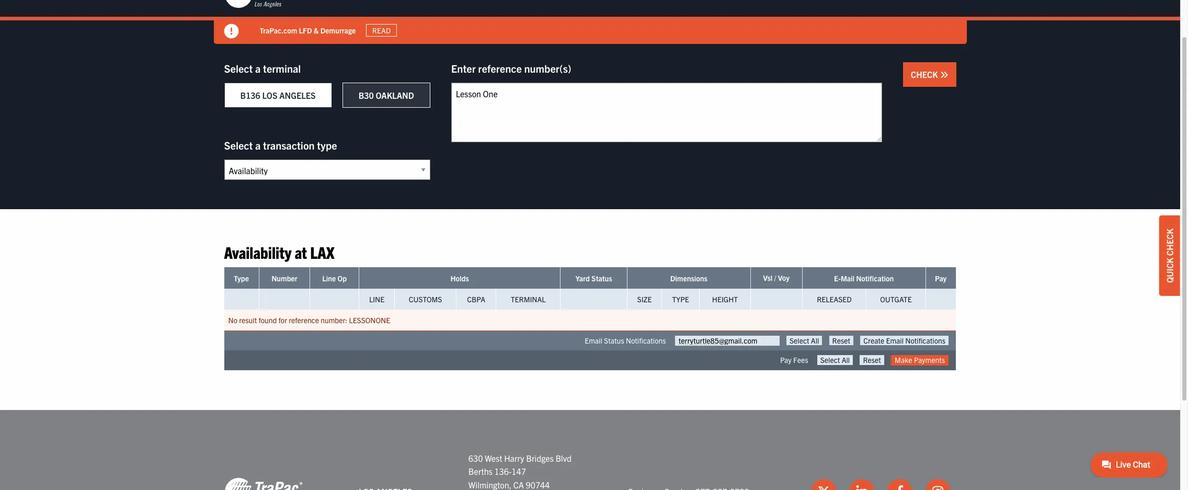 Task type: vqa. For each thing, say whether or not it's contained in the screenshot.
Service:
no



Task type: locate. For each thing, give the bounding box(es) containing it.
1 vertical spatial pay
[[780, 355, 792, 365]]

check inside check button
[[911, 69, 940, 80]]

0 horizontal spatial line
[[322, 274, 336, 283]]

630 west harry bridges blvd berths 136-147 wilmington, ca 90744
[[469, 453, 572, 490]]

1 horizontal spatial check
[[1165, 228, 1175, 256]]

pay
[[935, 274, 947, 283], [780, 355, 792, 365]]

line for line op
[[322, 274, 336, 283]]

a for terminal
[[255, 62, 261, 75]]

status right yard
[[592, 274, 612, 283]]

trapac.com lfd & demurrage
[[260, 25, 356, 35]]

a left transaction
[[255, 139, 261, 152]]

1 select from the top
[[224, 62, 253, 75]]

number:
[[321, 316, 347, 325]]

fees
[[794, 355, 809, 365]]

reference right the for
[[289, 316, 319, 325]]

e-mail notification
[[834, 274, 894, 283]]

0 horizontal spatial type
[[234, 274, 249, 283]]

make
[[895, 355, 913, 365]]

type down availability
[[234, 274, 249, 283]]

/
[[775, 273, 777, 283]]

1 vertical spatial select
[[224, 139, 253, 152]]

banner containing trapac.com lfd & demurrage
[[0, 0, 1189, 44]]

pay for pay fees
[[780, 355, 792, 365]]

no result found for reference number: lessonone
[[228, 316, 390, 325]]

1 vertical spatial check
[[1165, 228, 1175, 256]]

los angeles image
[[224, 0, 303, 9], [224, 477, 303, 490]]

transaction
[[263, 139, 315, 152]]

for
[[279, 316, 287, 325]]

select a terminal
[[224, 62, 301, 75]]

select up b136
[[224, 62, 253, 75]]

make payments
[[895, 355, 945, 365]]

1 horizontal spatial type
[[672, 295, 689, 304]]

select for select a transaction type
[[224, 139, 253, 152]]

1 a from the top
[[255, 62, 261, 75]]

cbpa
[[467, 295, 486, 304]]

0 vertical spatial type
[[234, 274, 249, 283]]

height
[[712, 295, 738, 304]]

number
[[272, 274, 298, 283]]

solid image
[[940, 71, 949, 79]]

solid image
[[224, 24, 239, 39]]

0 vertical spatial line
[[322, 274, 336, 283]]

trapac.com
[[260, 25, 297, 35]]

1 horizontal spatial line
[[369, 295, 385, 304]]

0 horizontal spatial check
[[911, 69, 940, 80]]

1 vertical spatial reference
[[289, 316, 319, 325]]

reference right enter
[[478, 62, 522, 75]]

1 los angeles image from the top
[[224, 0, 303, 9]]

customs
[[409, 295, 442, 304]]

availability
[[224, 242, 292, 262]]

a left 'terminal'
[[255, 62, 261, 75]]

west
[[485, 453, 502, 463]]

2 select from the top
[[224, 139, 253, 152]]

select left transaction
[[224, 139, 253, 152]]

notifications
[[626, 336, 666, 345]]

los angeles image inside banner
[[224, 0, 303, 9]]

0 horizontal spatial reference
[[289, 316, 319, 325]]

size
[[637, 295, 652, 304]]

line up lessonone
[[369, 295, 385, 304]]

quick check
[[1165, 228, 1175, 283]]

banner
[[0, 0, 1189, 44]]

status right email
[[604, 336, 624, 345]]

lessonone
[[349, 316, 390, 325]]

terminal
[[511, 295, 546, 304]]

1 vertical spatial line
[[369, 295, 385, 304]]

0 vertical spatial a
[[255, 62, 261, 75]]

0 horizontal spatial pay
[[780, 355, 792, 365]]

read
[[372, 26, 391, 35]]

line
[[322, 274, 336, 283], [369, 295, 385, 304]]

found
[[259, 316, 277, 325]]

136-
[[495, 466, 512, 477]]

0 vertical spatial status
[[592, 274, 612, 283]]

1 horizontal spatial pay
[[935, 274, 947, 283]]

select
[[224, 62, 253, 75], [224, 139, 253, 152]]

0 vertical spatial pay
[[935, 274, 947, 283]]

harry
[[504, 453, 524, 463]]

type
[[317, 139, 337, 152]]

1 vertical spatial los angeles image
[[224, 477, 303, 490]]

1 vertical spatial type
[[672, 295, 689, 304]]

no
[[228, 316, 237, 325]]

outgate
[[881, 295, 912, 304]]

None button
[[787, 336, 823, 346], [829, 336, 854, 346], [861, 336, 949, 346], [818, 355, 853, 365], [860, 355, 885, 365], [787, 336, 823, 346], [829, 336, 854, 346], [861, 336, 949, 346], [818, 355, 853, 365], [860, 355, 885, 365]]

1 vertical spatial status
[[604, 336, 624, 345]]

0 vertical spatial los angeles image
[[224, 0, 303, 9]]

0 vertical spatial check
[[911, 69, 940, 80]]

footer
[[0, 410, 1181, 490]]

pay fees
[[780, 355, 809, 365]]

enter
[[451, 62, 476, 75]]

type
[[234, 274, 249, 283], [672, 295, 689, 304]]

quick
[[1165, 258, 1175, 283]]

payments
[[914, 355, 945, 365]]

reference
[[478, 62, 522, 75], [289, 316, 319, 325]]

wilmington,
[[469, 480, 512, 490]]

1 horizontal spatial reference
[[478, 62, 522, 75]]

Your Email email field
[[675, 336, 780, 346]]

0 vertical spatial select
[[224, 62, 253, 75]]

status
[[592, 274, 612, 283], [604, 336, 624, 345]]

select for select a terminal
[[224, 62, 253, 75]]

type down the dimensions
[[672, 295, 689, 304]]

check
[[911, 69, 940, 80], [1165, 228, 1175, 256]]

op
[[338, 274, 347, 283]]

angeles
[[279, 90, 316, 100]]

terminal
[[263, 62, 301, 75]]

1 vertical spatial a
[[255, 139, 261, 152]]

line left the op
[[322, 274, 336, 283]]

2 a from the top
[[255, 139, 261, 152]]

a
[[255, 62, 261, 75], [255, 139, 261, 152]]

0 vertical spatial reference
[[478, 62, 522, 75]]

90744
[[526, 480, 550, 490]]

bridges
[[526, 453, 554, 463]]



Task type: describe. For each thing, give the bounding box(es) containing it.
&
[[314, 25, 319, 35]]

mail
[[841, 274, 855, 283]]

vsl
[[763, 273, 773, 283]]

number(s)
[[524, 62, 572, 75]]

630
[[469, 453, 483, 463]]

released
[[817, 295, 852, 304]]

yard status
[[576, 274, 612, 283]]

Enter reference number(s) text field
[[451, 83, 882, 142]]

select a transaction type
[[224, 139, 337, 152]]

b30 oakland
[[359, 90, 414, 100]]

a for transaction
[[255, 139, 261, 152]]

b136 los angeles
[[240, 90, 316, 100]]

email
[[585, 336, 603, 345]]

result
[[239, 316, 257, 325]]

quick check link
[[1160, 215, 1181, 296]]

ca
[[514, 480, 524, 490]]

pay for pay
[[935, 274, 947, 283]]

147
[[512, 466, 526, 477]]

notification
[[856, 274, 894, 283]]

lax
[[310, 242, 335, 262]]

status for yard
[[592, 274, 612, 283]]

los
[[262, 90, 278, 100]]

2 los angeles image from the top
[[224, 477, 303, 490]]

check inside quick check link
[[1165, 228, 1175, 256]]

b136
[[240, 90, 260, 100]]

enter reference number(s)
[[451, 62, 572, 75]]

line for line
[[369, 295, 385, 304]]

b30
[[359, 90, 374, 100]]

demurrage
[[321, 25, 356, 35]]

yard
[[576, 274, 590, 283]]

vsl / voy
[[763, 273, 790, 283]]

blvd
[[556, 453, 572, 463]]

email status notifications
[[585, 336, 666, 345]]

holds
[[451, 274, 469, 283]]

at
[[295, 242, 307, 262]]

availability at lax
[[224, 242, 335, 262]]

berths
[[469, 466, 493, 477]]

footer containing 630 west harry bridges blvd
[[0, 410, 1181, 490]]

lfd
[[299, 25, 312, 35]]

dimensions
[[670, 274, 708, 283]]

check button
[[903, 62, 957, 87]]

read link
[[366, 24, 397, 37]]

voy
[[778, 273, 790, 283]]

oakland
[[376, 90, 414, 100]]

e-
[[834, 274, 841, 283]]

line op
[[322, 274, 347, 283]]

status for email
[[604, 336, 624, 345]]

make payments link
[[891, 355, 949, 365]]



